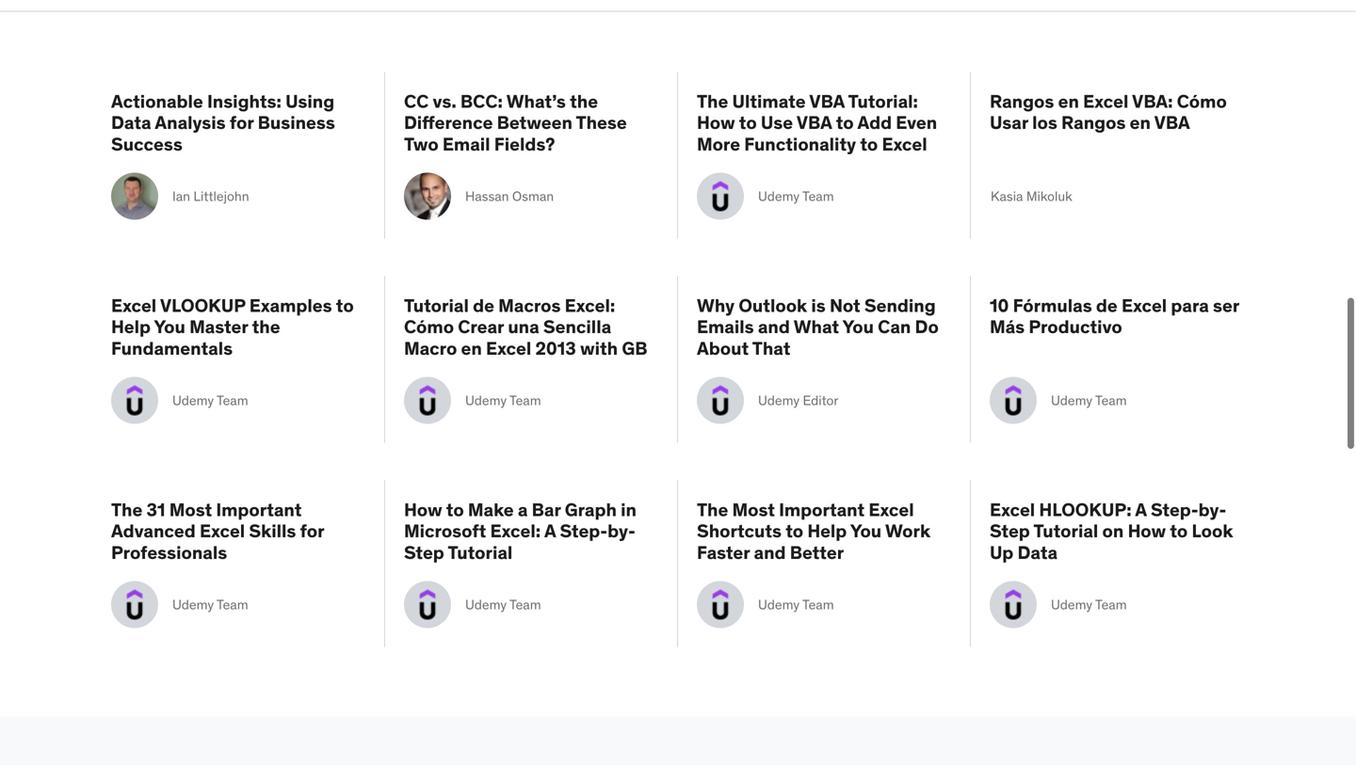 Task type: vqa. For each thing, say whether or not it's contained in the screenshot.
The within the The Ultimate VBA Tutorial: How to Use VBA to Add Even More Functionality to Excel
yes



Task type: locate. For each thing, give the bounding box(es) containing it.
vba inside "rangos en excel vba: cómo usar los rangos en vba"
[[1155, 111, 1191, 134]]

for inside the 31 most important advanced excel skills for professionals
[[300, 520, 324, 543]]

the ultimate vba tutorial: how to use vba to add even more functionality to excel
[[697, 90, 938, 155]]

to left make
[[446, 499, 464, 521]]

the right master
[[252, 316, 280, 338]]

for right skills
[[300, 520, 324, 543]]

the right what's
[[570, 90, 598, 112]]

you left can
[[843, 316, 874, 338]]

2 de from the left
[[1097, 294, 1118, 317]]

31
[[147, 499, 165, 521]]

more
[[697, 133, 741, 155]]

to inside the most important excel shortcuts to help you work faster and better
[[786, 520, 804, 543]]

the up faster
[[697, 499, 729, 521]]

tutorial left on
[[1034, 520, 1099, 543]]

1 vertical spatial data
[[1018, 542, 1058, 564]]

0 horizontal spatial de
[[473, 294, 495, 317]]

udemy down how to make a bar graph in microsoft excel: a step-by- step tutorial
[[465, 597, 507, 614]]

to inside excel vlookup examples to help you master the fundamentals
[[336, 294, 354, 317]]

2 horizontal spatial how
[[1128, 520, 1167, 543]]

1 horizontal spatial step-
[[1151, 499, 1199, 521]]

cómo left crear
[[404, 316, 454, 338]]

fórmulas
[[1013, 294, 1093, 317]]

0 horizontal spatial a
[[545, 520, 556, 543]]

help left work
[[808, 520, 847, 543]]

team down better
[[803, 597, 834, 614]]

1 horizontal spatial important
[[779, 499, 865, 521]]

the inside the most important excel shortcuts to help you work faster and better
[[697, 499, 729, 521]]

1 vertical spatial help
[[808, 520, 847, 543]]

tutorial de macros excel: cómo crear una sencilla macro en excel 2013 with gb link
[[404, 294, 659, 360]]

0 horizontal spatial step
[[404, 542, 445, 564]]

data inside actionable insights: using data analysis for business success
[[111, 111, 151, 134]]

team down the 10 fórmulas de excel para ser más productivo link
[[1096, 392, 1127, 409]]

step- left in
[[560, 520, 608, 543]]

tutorial
[[404, 294, 469, 317], [1034, 520, 1099, 543], [448, 542, 513, 564]]

to
[[739, 111, 757, 134], [836, 111, 854, 134], [860, 133, 878, 155], [336, 294, 354, 317], [446, 499, 464, 521], [786, 520, 804, 543], [1171, 520, 1188, 543]]

udemy team for on
[[1051, 597, 1127, 614]]

udemy down better
[[758, 597, 800, 614]]

step- inside "excel hlookup: a step-by- step tutorial on how to look up data"
[[1151, 499, 1199, 521]]

and left what
[[758, 316, 790, 338]]

kasia mikoluk
[[991, 188, 1073, 205]]

excel inside the ultimate vba tutorial: how to use vba to add even more functionality to excel
[[882, 133, 928, 155]]

graph
[[565, 499, 617, 521]]

1 horizontal spatial most
[[733, 499, 775, 521]]

and right faster
[[754, 542, 786, 564]]

the left 31 at bottom left
[[111, 499, 143, 521]]

team for the
[[217, 392, 248, 409]]

how left use
[[697, 111, 735, 134]]

2 important from the left
[[779, 499, 865, 521]]

udemy team for for
[[172, 597, 248, 614]]

help
[[111, 316, 151, 338], [808, 520, 847, 543]]

1 vertical spatial and
[[754, 542, 786, 564]]

0 horizontal spatial for
[[230, 111, 254, 134]]

to left look
[[1171, 520, 1188, 543]]

on
[[1103, 520, 1124, 543]]

en inside tutorial de macros excel: cómo crear una sencilla macro en excel 2013 with gb
[[461, 337, 482, 360]]

1 most from the left
[[169, 499, 212, 521]]

and inside why outlook is not sending emails and what you can do about that
[[758, 316, 790, 338]]

0 horizontal spatial excel:
[[490, 520, 541, 543]]

step inside "excel hlookup: a step-by- step tutorial on how to look up data"
[[990, 520, 1031, 543]]

the ultimate vba tutorial: how to use vba to add even more functionality to excel link
[[697, 90, 952, 155]]

1 horizontal spatial a
[[1136, 499, 1147, 521]]

for inside actionable insights: using data analysis for business success
[[230, 111, 254, 134]]

actionable insights: using data analysis for business success link
[[111, 90, 366, 155]]

kasia
[[991, 188, 1024, 205]]

2 horizontal spatial en
[[1130, 111, 1151, 134]]

by- inside how to make a bar graph in microsoft excel: a step-by- step tutorial
[[608, 520, 636, 543]]

1 vertical spatial excel:
[[490, 520, 541, 543]]

to inside "excel hlookup: a step-by- step tutorial on how to look up data"
[[1171, 520, 1188, 543]]

1 horizontal spatial cómo
[[1177, 90, 1227, 112]]

help left vlookup
[[111, 316, 151, 338]]

ian
[[172, 188, 190, 205]]

team
[[803, 188, 834, 205], [217, 392, 248, 409], [510, 392, 541, 409], [1096, 392, 1127, 409], [217, 597, 248, 614], [510, 597, 541, 614], [803, 597, 834, 614], [1096, 597, 1127, 614]]

rangos en excel vba: cómo usar los rangos en vba link
[[990, 90, 1246, 155]]

udemy team down the professionals
[[172, 597, 248, 614]]

udemy down crear
[[465, 392, 507, 409]]

udemy team down "excel hlookup: a step-by- step tutorial on how to look up data"
[[1051, 597, 1127, 614]]

0 horizontal spatial help
[[111, 316, 151, 338]]

how left make
[[404, 499, 442, 521]]

a right on
[[1136, 499, 1147, 521]]

0 horizontal spatial important
[[216, 499, 302, 521]]

0 vertical spatial the
[[570, 90, 598, 112]]

udemy team down functionality
[[758, 188, 834, 205]]

0 horizontal spatial cómo
[[404, 316, 454, 338]]

1 horizontal spatial how
[[697, 111, 735, 134]]

how inside the ultimate vba tutorial: how to use vba to add even more functionality to excel
[[697, 111, 735, 134]]

de left una
[[473, 294, 495, 317]]

how to make a bar graph in microsoft excel: a step-by- step tutorial link
[[404, 499, 659, 564]]

team down excel vlookup examples to help you master the fundamentals on the left of page
[[217, 392, 248, 409]]

1 horizontal spatial for
[[300, 520, 324, 543]]

udemy down "excel hlookup: a step-by- step tutorial on how to look up data"
[[1051, 597, 1093, 614]]

microsoft
[[404, 520, 486, 543]]

cc vs. bcc: what's the difference between these two email fields? link
[[404, 90, 659, 155]]

how to make a bar graph in microsoft excel: a step-by- step tutorial
[[404, 499, 637, 564]]

team for microsoft
[[510, 597, 541, 614]]

1 vertical spatial cómo
[[404, 316, 454, 338]]

help inside the most important excel shortcuts to help you work faster and better
[[808, 520, 847, 543]]

most up faster
[[733, 499, 775, 521]]

excel inside the most important excel shortcuts to help you work faster and better
[[869, 499, 914, 521]]

tutorial inside tutorial de macros excel: cómo crear una sencilla macro en excel 2013 with gb
[[404, 294, 469, 317]]

udemy for on
[[1051, 597, 1093, 614]]

udemy for vba
[[758, 188, 800, 205]]

tutorial up the "macro"
[[404, 294, 469, 317]]

functionality
[[745, 133, 857, 155]]

1 horizontal spatial data
[[1018, 542, 1058, 564]]

0 horizontal spatial data
[[111, 111, 151, 134]]

udemy
[[758, 188, 800, 205], [172, 392, 214, 409], [465, 392, 507, 409], [758, 392, 800, 409], [1051, 392, 1093, 409], [172, 597, 214, 614], [465, 597, 507, 614], [758, 597, 800, 614], [1051, 597, 1093, 614]]

excel
[[1084, 90, 1129, 112], [882, 133, 928, 155], [111, 294, 157, 317], [1122, 294, 1168, 317], [486, 337, 532, 360], [869, 499, 914, 521], [990, 499, 1036, 521], [200, 520, 245, 543]]

data inside "excel hlookup: a step-by- step tutorial on how to look up data"
[[1018, 542, 1058, 564]]

cómo inside tutorial de macros excel: cómo crear una sencilla macro en excel 2013 with gb
[[404, 316, 454, 338]]

1 horizontal spatial the
[[570, 90, 598, 112]]

to right shortcuts
[[786, 520, 804, 543]]

the up more
[[697, 90, 729, 112]]

udemy down productivo
[[1051, 392, 1093, 409]]

most
[[169, 499, 212, 521], [733, 499, 775, 521]]

1 horizontal spatial by-
[[1199, 499, 1227, 521]]

los
[[1033, 111, 1058, 134]]

en
[[1059, 90, 1080, 112], [1130, 111, 1151, 134], [461, 337, 482, 360]]

important inside the 31 most important advanced excel skills for professionals
[[216, 499, 302, 521]]

udemy team
[[758, 188, 834, 205], [172, 392, 248, 409], [465, 392, 541, 409], [1051, 392, 1127, 409], [172, 597, 248, 614], [465, 597, 541, 614], [758, 597, 834, 614], [1051, 597, 1127, 614]]

0 horizontal spatial most
[[169, 499, 212, 521]]

1 horizontal spatial step
[[990, 520, 1031, 543]]

0 vertical spatial data
[[111, 111, 151, 134]]

the
[[697, 90, 729, 112], [111, 499, 143, 521], [697, 499, 729, 521]]

you left work
[[851, 520, 882, 543]]

team down 2013
[[510, 392, 541, 409]]

you
[[154, 316, 185, 338], [843, 316, 874, 338], [851, 520, 882, 543]]

udemy left the editor
[[758, 392, 800, 409]]

between
[[497, 111, 573, 134]]

step
[[990, 520, 1031, 543], [404, 542, 445, 564]]

team down 'the 31 most important advanced excel skills for professionals' link
[[217, 597, 248, 614]]

cómo right vba:
[[1177, 90, 1227, 112]]

team down "excel hlookup: a step-by- step tutorial on how to look up data"
[[1096, 597, 1127, 614]]

udemy for sencilla
[[465, 392, 507, 409]]

udemy team down productivo
[[1051, 392, 1127, 409]]

team down functionality
[[803, 188, 834, 205]]

0 vertical spatial cómo
[[1177, 90, 1227, 112]]

how right on
[[1128, 520, 1167, 543]]

más
[[990, 316, 1025, 338]]

bcc:
[[461, 90, 503, 112]]

1 horizontal spatial excel:
[[565, 294, 615, 317]]

1 horizontal spatial de
[[1097, 294, 1118, 317]]

cómo
[[1177, 90, 1227, 112], [404, 316, 454, 338]]

fundamentals
[[111, 337, 233, 360]]

success
[[111, 133, 183, 155]]

tutorial down make
[[448, 542, 513, 564]]

the inside the ultimate vba tutorial: how to use vba to add even more functionality to excel
[[697, 90, 729, 112]]

make
[[468, 499, 514, 521]]

udemy down the professionals
[[172, 597, 214, 614]]

udemy for the
[[172, 392, 214, 409]]

0 horizontal spatial by-
[[608, 520, 636, 543]]

mikoluk
[[1027, 188, 1073, 205]]

vba
[[810, 90, 845, 112], [797, 111, 832, 134], [1155, 111, 1191, 134]]

0 horizontal spatial the
[[252, 316, 280, 338]]

udemy team down fundamentals at the left of page
[[172, 392, 248, 409]]

step- inside how to make a bar graph in microsoft excel: a step-by- step tutorial
[[560, 520, 608, 543]]

difference
[[404, 111, 493, 134]]

1 vertical spatial for
[[300, 520, 324, 543]]

rangos en excel vba: cómo usar los rangos en vba
[[990, 90, 1227, 134]]

skills
[[249, 520, 296, 543]]

0 vertical spatial and
[[758, 316, 790, 338]]

step-
[[1151, 499, 1199, 521], [560, 520, 608, 543]]

udemy down functionality
[[758, 188, 800, 205]]

for right analysis
[[230, 111, 254, 134]]

cc
[[404, 90, 429, 112]]

for
[[230, 111, 254, 134], [300, 520, 324, 543]]

udemy team down 2013
[[465, 392, 541, 409]]

udemy team down better
[[758, 597, 834, 614]]

and inside the most important excel shortcuts to help you work faster and better
[[754, 542, 786, 564]]

data
[[111, 111, 151, 134], [1018, 542, 1058, 564]]

the 31 most important advanced excel skills for professionals
[[111, 499, 324, 564]]

2 most from the left
[[733, 499, 775, 521]]

by-
[[1199, 499, 1227, 521], [608, 520, 636, 543]]

0 horizontal spatial en
[[461, 337, 482, 360]]

most right 31 at bottom left
[[169, 499, 212, 521]]

cc vs. bcc: what's the difference between these two email fields?
[[404, 90, 627, 155]]

excel inside 10 fórmulas de excel para ser más productivo
[[1122, 294, 1168, 317]]

professionals
[[111, 542, 227, 564]]

team down how to make a bar graph in microsoft excel: a step-by- step tutorial
[[510, 597, 541, 614]]

1 horizontal spatial rangos
[[1062, 111, 1126, 134]]

excel: inside how to make a bar graph in microsoft excel: a step-by- step tutorial
[[490, 520, 541, 543]]

1 horizontal spatial help
[[808, 520, 847, 543]]

actionable insights: using data analysis for business success
[[111, 90, 335, 155]]

team for sencilla
[[510, 392, 541, 409]]

how
[[697, 111, 735, 134], [404, 499, 442, 521], [1128, 520, 1167, 543]]

you left master
[[154, 316, 185, 338]]

usar
[[990, 111, 1029, 134]]

1 important from the left
[[216, 499, 302, 521]]

0 vertical spatial for
[[230, 111, 254, 134]]

step- right on
[[1151, 499, 1199, 521]]

udemy down fundamentals at the left of page
[[172, 392, 214, 409]]

analysis
[[155, 111, 226, 134]]

excel inside "excel hlookup: a step-by- step tutorial on how to look up data"
[[990, 499, 1036, 521]]

de right "fórmulas"
[[1097, 294, 1118, 317]]

is
[[812, 294, 826, 317]]

tutorial inside how to make a bar graph in microsoft excel: a step-by- step tutorial
[[448, 542, 513, 564]]

that
[[753, 337, 791, 360]]

the for how
[[697, 90, 729, 112]]

udemy team for the
[[172, 392, 248, 409]]

data right up
[[1018, 542, 1058, 564]]

0 horizontal spatial step-
[[560, 520, 608, 543]]

add
[[858, 111, 892, 134]]

shortcuts
[[697, 520, 782, 543]]

udemy team for you
[[758, 597, 834, 614]]

cómo inside "rangos en excel vba: cómo usar los rangos en vba"
[[1177, 90, 1227, 112]]

why outlook is not sending emails and what you can do about that link
[[697, 294, 952, 360]]

udemy for for
[[172, 597, 214, 614]]

a right a
[[545, 520, 556, 543]]

excel vlookup examples to help you master the fundamentals
[[111, 294, 354, 360]]

team for for
[[217, 597, 248, 614]]

data left analysis
[[111, 111, 151, 134]]

a
[[1136, 499, 1147, 521], [545, 520, 556, 543]]

0 horizontal spatial how
[[404, 499, 442, 521]]

udemy for what
[[758, 392, 800, 409]]

do
[[915, 316, 939, 338]]

0 vertical spatial help
[[111, 316, 151, 338]]

0 vertical spatial excel:
[[565, 294, 615, 317]]

udemy team down how to make a bar graph in microsoft excel: a step-by- step tutorial
[[465, 597, 541, 614]]

1 vertical spatial the
[[252, 316, 280, 338]]

de
[[473, 294, 495, 317], [1097, 294, 1118, 317]]

cómo for en
[[404, 316, 454, 338]]

1 de from the left
[[473, 294, 495, 317]]

the inside the 31 most important advanced excel skills for professionals
[[111, 499, 143, 521]]

to right examples
[[336, 294, 354, 317]]



Task type: describe. For each thing, give the bounding box(es) containing it.
gb
[[622, 337, 648, 360]]

udemy for productivo
[[1051, 392, 1093, 409]]

de inside tutorial de macros excel: cómo crear una sencilla macro en excel 2013 with gb
[[473, 294, 495, 317]]

littlejohn
[[193, 188, 249, 205]]

vs.
[[433, 90, 457, 112]]

excel hlookup: a step-by- step tutorial on how to look up data link
[[990, 499, 1246, 564]]

ultimate
[[733, 90, 806, 112]]

the for advanced
[[111, 499, 143, 521]]

ian littlejohn
[[172, 188, 249, 205]]

two
[[404, 133, 439, 155]]

help inside excel vlookup examples to help you master the fundamentals
[[111, 316, 151, 338]]

examples
[[249, 294, 332, 317]]

bar
[[532, 499, 561, 521]]

productivo
[[1029, 316, 1123, 338]]

to left add
[[836, 111, 854, 134]]

sencilla
[[544, 316, 612, 338]]

using
[[286, 90, 335, 112]]

10 fórmulas de excel para ser más productivo
[[990, 294, 1240, 338]]

para
[[1171, 294, 1210, 317]]

excel: inside tutorial de macros excel: cómo crear una sencilla macro en excel 2013 with gb
[[565, 294, 615, 317]]

the 31 most important advanced excel skills for professionals link
[[111, 499, 366, 564]]

tutorial inside "excel hlookup: a step-by- step tutorial on how to look up data"
[[1034, 520, 1099, 543]]

editor
[[803, 392, 839, 409]]

udemy team for vba
[[758, 188, 834, 205]]

the inside cc vs. bcc: what's the difference between these two email fields?
[[570, 90, 598, 112]]

team for vba
[[803, 188, 834, 205]]

crear
[[458, 316, 504, 338]]

excel inside excel vlookup examples to help you master the fundamentals
[[111, 294, 157, 317]]

to inside how to make a bar graph in microsoft excel: a step-by- step tutorial
[[446, 499, 464, 521]]

how inside how to make a bar graph in microsoft excel: a step-by- step tutorial
[[404, 499, 442, 521]]

why outlook is not sending emails and what you can do about that
[[697, 294, 939, 360]]

udemy editor
[[758, 392, 839, 409]]

team for you
[[803, 597, 834, 614]]

work
[[886, 520, 931, 543]]

how inside "excel hlookup: a step-by- step tutorial on how to look up data"
[[1128, 520, 1167, 543]]

una
[[508, 316, 540, 338]]

hlookup:
[[1040, 499, 1132, 521]]

osman
[[512, 188, 554, 205]]

udemy team for sencilla
[[465, 392, 541, 409]]

most inside the 31 most important advanced excel skills for professionals
[[169, 499, 212, 521]]

most inside the most important excel shortcuts to help you work faster and better
[[733, 499, 775, 521]]

by- inside "excel hlookup: a step-by- step tutorial on how to look up data"
[[1199, 499, 1227, 521]]

the inside excel vlookup examples to help you master the fundamentals
[[252, 316, 280, 338]]

you inside the most important excel shortcuts to help you work faster and better
[[851, 520, 882, 543]]

team for on
[[1096, 597, 1127, 614]]

use
[[761, 111, 793, 134]]

hassan osman
[[465, 188, 554, 205]]

vba:
[[1133, 90, 1173, 112]]

step inside how to make a bar graph in microsoft excel: a step-by- step tutorial
[[404, 542, 445, 564]]

business
[[258, 111, 335, 134]]

faster
[[697, 542, 750, 564]]

a inside "excel hlookup: a step-by- step tutorial on how to look up data"
[[1136, 499, 1147, 521]]

these
[[576, 111, 627, 134]]

0 horizontal spatial rangos
[[990, 90, 1055, 112]]

tutorial de macros excel: cómo crear una sencilla macro en excel 2013 with gb
[[404, 294, 648, 360]]

excel inside tutorial de macros excel: cómo crear una sencilla macro en excel 2013 with gb
[[486, 337, 532, 360]]

excel hlookup: a step-by- step tutorial on how to look up data
[[990, 499, 1234, 564]]

even
[[896, 111, 938, 134]]

the for shortcuts
[[697, 499, 729, 521]]

better
[[790, 542, 844, 564]]

macros
[[499, 294, 561, 317]]

udemy team for microsoft
[[465, 597, 541, 614]]

the most important excel shortcuts to help you work faster and better link
[[697, 499, 952, 564]]

with
[[580, 337, 618, 360]]

outlook
[[739, 294, 808, 317]]

excel vlookup examples to help you master the fundamentals link
[[111, 294, 366, 360]]

advanced
[[111, 520, 196, 543]]

the most important excel shortcuts to help you work faster and better
[[697, 499, 931, 564]]

hassan
[[465, 188, 509, 205]]

master
[[189, 316, 248, 338]]

tutorial:
[[849, 90, 918, 112]]

excel inside the 31 most important advanced excel skills for professionals
[[200, 520, 245, 543]]

you inside excel vlookup examples to help you master the fundamentals
[[154, 316, 185, 338]]

in
[[621, 499, 637, 521]]

email
[[443, 133, 490, 155]]

look
[[1192, 520, 1234, 543]]

important inside the most important excel shortcuts to help you work faster and better
[[779, 499, 865, 521]]

ser
[[1214, 294, 1240, 317]]

not
[[830, 294, 861, 317]]

macro
[[404, 337, 457, 360]]

udemy for microsoft
[[465, 597, 507, 614]]

a
[[518, 499, 528, 521]]

excel inside "rangos en excel vba: cómo usar los rangos en vba"
[[1084, 90, 1129, 112]]

de inside 10 fórmulas de excel para ser más productivo
[[1097, 294, 1118, 317]]

cómo for vba
[[1177, 90, 1227, 112]]

fields?
[[494, 133, 555, 155]]

what
[[794, 316, 840, 338]]

to left use
[[739, 111, 757, 134]]

why
[[697, 294, 735, 317]]

2013
[[536, 337, 576, 360]]

insights:
[[207, 90, 282, 112]]

team for productivo
[[1096, 392, 1127, 409]]

about
[[697, 337, 749, 360]]

10 fórmulas de excel para ser más productivo link
[[990, 294, 1246, 359]]

a inside how to make a bar graph in microsoft excel: a step-by- step tutorial
[[545, 520, 556, 543]]

can
[[878, 316, 911, 338]]

to down 'tutorial:'
[[860, 133, 878, 155]]

1 horizontal spatial en
[[1059, 90, 1080, 112]]

udemy team for productivo
[[1051, 392, 1127, 409]]

10
[[990, 294, 1009, 317]]

you inside why outlook is not sending emails and what you can do about that
[[843, 316, 874, 338]]

what's
[[507, 90, 566, 112]]

udemy for you
[[758, 597, 800, 614]]

sending
[[865, 294, 936, 317]]

up
[[990, 542, 1014, 564]]

actionable
[[111, 90, 203, 112]]



